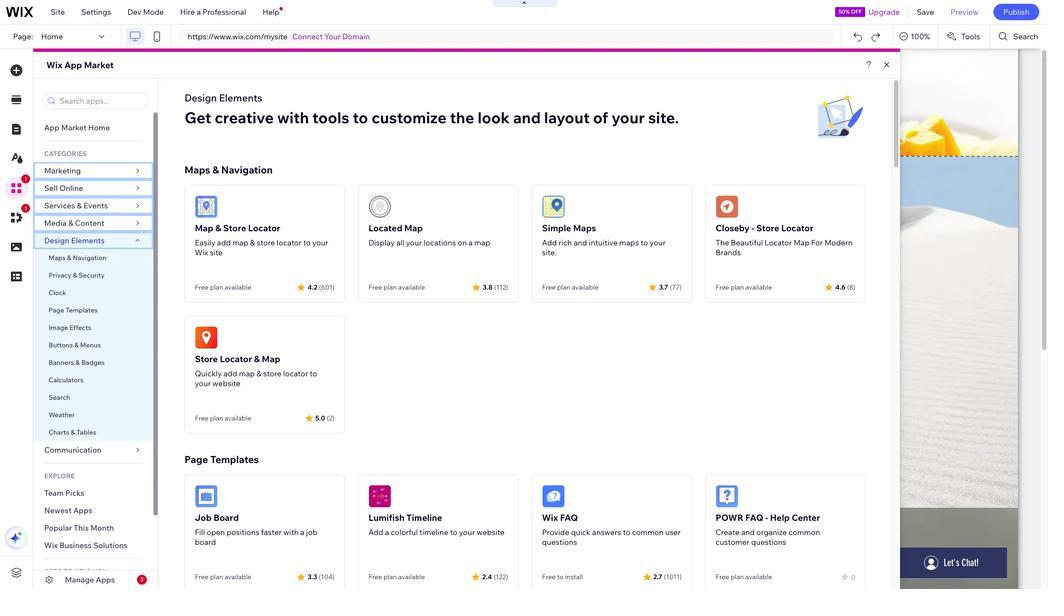 Task type: locate. For each thing, give the bounding box(es) containing it.
1 horizontal spatial help
[[771, 513, 790, 524]]

and right look
[[514, 108, 541, 127]]

weather
[[49, 411, 75, 420]]

0 vertical spatial 1
[[24, 176, 27, 182]]

templates up job board logo
[[210, 454, 259, 466]]

with right the faster
[[284, 528, 299, 538]]

0 vertical spatial apps
[[73, 506, 92, 516]]

1 vertical spatial maps & navigation
[[49, 254, 106, 262]]

categories
[[44, 150, 87, 158]]

2 questions from the left
[[752, 538, 787, 548]]

1 vertical spatial navigation
[[73, 254, 106, 262]]

to up 5.0
[[310, 369, 317, 379]]

1 horizontal spatial elements
[[219, 92, 262, 104]]

a inside lumifish timeline add a colorful timeline to your website
[[385, 528, 389, 538]]

map right site
[[233, 238, 249, 248]]

0 horizontal spatial apps
[[73, 506, 92, 516]]

available down map & store locator easily add map & store locator to your wix site in the left of the page
[[225, 283, 251, 292]]

faq for -
[[746, 513, 764, 524]]

sell online link
[[33, 180, 153, 197]]

available down all
[[398, 283, 425, 292]]

popular this month link
[[33, 520, 153, 537]]

& inside charts & tables link
[[71, 429, 75, 437]]

badges
[[81, 359, 105, 367]]

0 vertical spatial app
[[64, 60, 82, 70]]

your right all
[[406, 238, 422, 248]]

add for &
[[217, 238, 231, 248]]

map & store locator logo image
[[195, 196, 218, 218]]

free plan available for colorful
[[369, 574, 425, 582]]

1 vertical spatial and
[[574, 238, 588, 248]]

1 left the marketing
[[24, 176, 27, 182]]

free right '(112)'
[[542, 283, 556, 292]]

newest
[[44, 506, 72, 516]]

app
[[64, 60, 82, 70], [44, 123, 59, 133]]

0 horizontal spatial store
[[195, 354, 218, 365]]

faster
[[261, 528, 282, 538]]

help up organize
[[771, 513, 790, 524]]

free for the
[[716, 283, 730, 292]]

to up 4.2 on the left top of page
[[304, 238, 311, 248]]

buttons & menus link
[[33, 337, 153, 355]]

search
[[1014, 32, 1039, 42], [49, 394, 70, 402]]

(122)
[[494, 573, 509, 581]]

free for your
[[369, 283, 382, 292]]

and
[[514, 108, 541, 127], [574, 238, 588, 248], [742, 528, 755, 538]]

media
[[44, 218, 67, 228]]

upgrade
[[869, 7, 900, 17]]

- up beautiful
[[752, 223, 755, 234]]

1 horizontal spatial page
[[185, 454, 208, 466]]

1 vertical spatial market
[[61, 123, 87, 133]]

store inside map & store locator easily add map & store locator to your wix site
[[223, 223, 246, 234]]

plan down site
[[210, 283, 223, 292]]

1 horizontal spatial maps
[[185, 164, 210, 176]]

with inside design elements get creative with tools to customize the look and layout of your site.
[[277, 108, 309, 127]]

display
[[369, 238, 395, 248]]

1 vertical spatial home
[[88, 123, 110, 133]]

wix for wix business solutions
[[44, 541, 58, 551]]

common inside powr faq - help center create and organize common customer questions
[[789, 528, 821, 538]]

add inside map & store locator easily add map & store locator to your wix site
[[217, 238, 231, 248]]

modern
[[825, 238, 853, 248]]

a right 'on'
[[469, 238, 473, 248]]

add inside lumifish timeline add a colorful timeline to your website
[[369, 528, 384, 538]]

1 horizontal spatial -
[[766, 513, 769, 524]]

store for store locator & map
[[263, 369, 282, 379]]

common inside wix faq provide quick answers to common user questions
[[633, 528, 664, 538]]

1 horizontal spatial page templates
[[185, 454, 259, 466]]

free plan available down all
[[369, 283, 425, 292]]

faq up organize
[[746, 513, 764, 524]]

design inside design elements get creative with tools to customize the look and layout of your site.
[[185, 92, 217, 104]]

add
[[217, 238, 231, 248], [224, 369, 237, 379]]

(112)
[[494, 283, 509, 291]]

2 1 button from the top
[[5, 204, 30, 229]]

closeby - store locator logo image
[[716, 196, 739, 218]]

customize
[[372, 108, 447, 127]]

1 vertical spatial search
[[49, 394, 70, 402]]

1 vertical spatial store
[[263, 369, 282, 379]]

0 vertical spatial maps
[[185, 164, 210, 176]]

store for map & store locator
[[257, 238, 275, 248]]

1 horizontal spatial questions
[[752, 538, 787, 548]]

& inside buttons & menus link
[[74, 341, 79, 350]]

locator inside store locator & map quickly add map & store locator to your website
[[220, 354, 252, 365]]

free plan available down quickly
[[195, 415, 251, 423]]

add inside store locator & map quickly add map & store locator to your website
[[224, 369, 237, 379]]

app up categories
[[44, 123, 59, 133]]

elements inside the design elements link
[[71, 236, 105, 246]]

market up search apps... 'field'
[[84, 60, 114, 70]]

0 horizontal spatial page
[[49, 306, 64, 315]]

0 horizontal spatial faq
[[560, 513, 578, 524]]

0 vertical spatial home
[[41, 32, 63, 42]]

free plan available for positions
[[195, 574, 251, 582]]

to right the "maps"
[[641, 238, 648, 248]]

site. inside simple maps add rich and intuitive maps to your site.
[[542, 248, 557, 258]]

0 horizontal spatial add
[[369, 528, 384, 538]]

0 vertical spatial elements
[[219, 92, 262, 104]]

newest apps link
[[33, 503, 153, 520]]

search down publish
[[1014, 32, 1039, 42]]

install
[[565, 574, 583, 582]]

1 vertical spatial website
[[477, 528, 505, 538]]

locator inside map & store locator easily add map & store locator to your wix site
[[277, 238, 302, 248]]

free for and
[[542, 283, 556, 292]]

open
[[207, 528, 225, 538]]

(601)
[[319, 283, 335, 291]]

free plan available down rich
[[542, 283, 599, 292]]

to left install
[[558, 574, 564, 582]]

locator
[[277, 238, 302, 248], [283, 369, 308, 379]]

wix business solutions link
[[33, 537, 153, 555]]

1 vertical spatial maps
[[574, 223, 596, 234]]

navigation down creative
[[221, 164, 273, 176]]

available down colorful
[[398, 574, 425, 582]]

tables
[[76, 429, 96, 437]]

0 horizontal spatial site.
[[542, 248, 557, 258]]

save
[[917, 7, 935, 17]]

0 vertical spatial store
[[257, 238, 275, 248]]

1 button left the media
[[5, 204, 30, 229]]

add right easily
[[217, 238, 231, 248]]

to
[[353, 108, 368, 127], [304, 238, 311, 248], [641, 238, 648, 248], [310, 369, 317, 379], [450, 528, 458, 538], [623, 528, 631, 538], [558, 574, 564, 582]]

1 horizontal spatial maps & navigation
[[185, 164, 273, 176]]

common left user
[[633, 528, 664, 538]]

free plan available down customer
[[716, 574, 773, 582]]

https://www.wix.com/mysite connect your domain
[[188, 32, 370, 42]]

plan for the
[[731, 283, 744, 292]]

free down display on the left
[[369, 283, 382, 292]]

design down the media
[[44, 236, 69, 246]]

wix inside wix faq provide quick answers to common user questions
[[542, 513, 558, 524]]

app up search apps... 'field'
[[64, 60, 82, 70]]

to inside lumifish timeline add a colorful timeline to your website
[[450, 528, 458, 538]]

free left install
[[542, 574, 556, 582]]

a inside job board fill open positions faster with a job board
[[300, 528, 305, 538]]

0 horizontal spatial page templates
[[49, 306, 99, 315]]

to right tools
[[353, 108, 368, 127]]

1 vertical spatial locator
[[283, 369, 308, 379]]

you
[[93, 568, 107, 576]]

quick
[[571, 528, 591, 538]]

page
[[49, 306, 64, 315], [185, 454, 208, 466]]

your inside simple maps add rich and intuitive maps to your site.
[[650, 238, 666, 248]]

1 horizontal spatial home
[[88, 123, 110, 133]]

store
[[257, 238, 275, 248], [263, 369, 282, 379]]

2 vertical spatial and
[[742, 528, 755, 538]]

maps
[[185, 164, 210, 176], [574, 223, 596, 234], [49, 254, 66, 262]]

website inside lumifish timeline add a colorful timeline to your website
[[477, 528, 505, 538]]

2 horizontal spatial store
[[757, 223, 780, 234]]

faq up quick at the right of the page
[[560, 513, 578, 524]]

plan down the brands
[[731, 283, 744, 292]]

maps up map & store locator logo on the top of page
[[185, 164, 210, 176]]

located map display all your locations on a map
[[369, 223, 491, 248]]

0 horizontal spatial elements
[[71, 236, 105, 246]]

positions
[[227, 528, 260, 538]]

2 vertical spatial maps
[[49, 254, 66, 262]]

business
[[60, 541, 92, 551]]

1 horizontal spatial add
[[542, 238, 557, 248]]

your inside located map display all your locations on a map
[[406, 238, 422, 248]]

your right the "maps"
[[650, 238, 666, 248]]

1 vertical spatial add
[[224, 369, 237, 379]]

free down easily
[[195, 283, 209, 292]]

locator inside store locator & map quickly add map & store locator to your website
[[283, 369, 308, 379]]

0 horizontal spatial and
[[514, 108, 541, 127]]

1 vertical spatial 1
[[24, 205, 27, 212]]

to right timeline
[[450, 528, 458, 538]]

Search apps... field
[[56, 93, 145, 109]]

1 left services
[[24, 205, 27, 212]]

faq inside wix faq provide quick answers to common user questions
[[560, 513, 578, 524]]

0 vertical spatial with
[[277, 108, 309, 127]]

0 vertical spatial site.
[[649, 108, 679, 127]]

to inside wix faq provide quick answers to common user questions
[[623, 528, 631, 538]]

1 1 from the top
[[24, 176, 27, 182]]

questions up free to install at the bottom of page
[[542, 538, 578, 548]]

solutions
[[93, 541, 128, 551]]

available for quickly
[[225, 415, 251, 423]]

plan down quickly
[[210, 415, 223, 423]]

banners & badges
[[49, 359, 105, 367]]

available for easily
[[225, 283, 251, 292]]

to right answers
[[623, 528, 631, 538]]

lumifish timeline logo image
[[369, 486, 392, 509]]

closeby - store locator the beautiful locator map for modern brands
[[716, 223, 853, 258]]

0 horizontal spatial questions
[[542, 538, 578, 548]]

0 horizontal spatial -
[[752, 223, 755, 234]]

0 vertical spatial design
[[185, 92, 217, 104]]

available for colorful
[[398, 574, 425, 582]]

free down the brands
[[716, 283, 730, 292]]

questions inside powr faq - help center create and organize common customer questions
[[752, 538, 787, 548]]

add for simple maps
[[542, 238, 557, 248]]

1 vertical spatial elements
[[71, 236, 105, 246]]

wix down site
[[46, 60, 62, 70]]

1 vertical spatial 1 button
[[5, 204, 30, 229]]

maps up "intuitive"
[[574, 223, 596, 234]]

free for center
[[716, 574, 730, 582]]

1 vertical spatial site.
[[542, 248, 557, 258]]

1 vertical spatial add
[[369, 528, 384, 538]]

explore
[[44, 472, 75, 481]]

0 vertical spatial navigation
[[221, 164, 273, 176]]

faq for provide
[[560, 513, 578, 524]]

plan down display on the left
[[384, 283, 397, 292]]

add for locator
[[224, 369, 237, 379]]

a left job
[[300, 528, 305, 538]]

1 vertical spatial apps
[[96, 576, 115, 586]]

elements up creative
[[219, 92, 262, 104]]

the
[[716, 238, 730, 248]]

2 common from the left
[[789, 528, 821, 538]]

faq inside powr faq - help center create and organize common customer questions
[[746, 513, 764, 524]]

popular this month
[[44, 524, 114, 534]]

available down beautiful
[[746, 283, 773, 292]]

plan for quickly
[[210, 415, 223, 423]]

0 vertical spatial -
[[752, 223, 755, 234]]

free plan available down colorful
[[369, 574, 425, 582]]

store inside closeby - store locator the beautiful locator map for modern brands
[[757, 223, 780, 234]]

communication
[[44, 446, 103, 456]]

timeline
[[407, 513, 443, 524]]

apps inside newest apps link
[[73, 506, 92, 516]]

0 horizontal spatial search
[[49, 394, 70, 402]]

with left tools
[[277, 108, 309, 127]]

site.
[[649, 108, 679, 127], [542, 248, 557, 258]]

0 vertical spatial add
[[217, 238, 231, 248]]

add inside simple maps add rich and intuitive maps to your site.
[[542, 238, 557, 248]]

1 vertical spatial templates
[[210, 454, 259, 466]]

2 horizontal spatial maps
[[574, 223, 596, 234]]

home down search apps... 'field'
[[88, 123, 110, 133]]

0
[[852, 574, 856, 582]]

& inside services & events link
[[77, 201, 82, 211]]

1 horizontal spatial apps
[[96, 576, 115, 586]]

plan for your
[[384, 283, 397, 292]]

1 horizontal spatial site.
[[649, 108, 679, 127]]

apps up this
[[73, 506, 92, 516]]

wix up provide
[[542, 513, 558, 524]]

1 1 button from the top
[[5, 175, 30, 200]]

this
[[74, 524, 89, 534]]

0 horizontal spatial maps & navigation
[[49, 254, 106, 262]]

questions right customer
[[752, 538, 787, 548]]

1 horizontal spatial common
[[789, 528, 821, 538]]

wix app market
[[46, 60, 114, 70]]

with
[[277, 108, 309, 127], [284, 528, 299, 538]]

design elements get creative with tools to customize the look and layout of your site.
[[185, 92, 679, 127]]

2 faq from the left
[[746, 513, 764, 524]]

plan for positions
[[210, 574, 223, 582]]

store for -
[[757, 223, 780, 234]]

located map logo image
[[369, 196, 392, 218]]

map for map
[[239, 369, 255, 379]]

site
[[210, 248, 223, 258]]

1 horizontal spatial website
[[477, 528, 505, 538]]

1 button left sell
[[5, 175, 30, 200]]

page up job board logo
[[185, 454, 208, 466]]

plan down rich
[[558, 283, 571, 292]]

services
[[44, 201, 75, 211]]

privacy
[[49, 271, 71, 280]]

a down lumifish
[[385, 528, 389, 538]]

market up categories
[[61, 123, 87, 133]]

your down store locator & map logo
[[195, 379, 211, 389]]

1 vertical spatial with
[[284, 528, 299, 538]]

0 horizontal spatial app
[[44, 123, 59, 133]]

to inside map & store locator easily add map & store locator to your wix site
[[304, 238, 311, 248]]

free right (104)
[[369, 574, 382, 582]]

0 horizontal spatial website
[[213, 379, 241, 389]]

plan down customer
[[731, 574, 744, 582]]

wix left site
[[195, 248, 208, 258]]

1 questions from the left
[[542, 538, 578, 548]]

store inside map & store locator easily add map & store locator to your wix site
[[257, 238, 275, 248]]

add for lumifish timeline
[[369, 528, 384, 538]]

available down positions
[[225, 574, 251, 582]]

to
[[63, 568, 73, 576]]

free for easily
[[195, 283, 209, 292]]

market
[[84, 60, 114, 70], [61, 123, 87, 133]]

media & content
[[44, 218, 104, 228]]

add right quickly
[[224, 369, 237, 379]]

help up the https://www.wix.com/mysite connect your domain
[[263, 7, 280, 17]]

add down lumifish
[[369, 528, 384, 538]]

apps for manage apps
[[96, 576, 115, 586]]

1 vertical spatial design
[[44, 236, 69, 246]]

website down store locator & map logo
[[213, 379, 241, 389]]

store locator & map quickly add map & store locator to your website
[[195, 354, 317, 389]]

maps & navigation down design elements
[[49, 254, 106, 262]]

elements inside design elements get creative with tools to customize the look and layout of your site.
[[219, 92, 262, 104]]

0 vertical spatial locator
[[277, 238, 302, 248]]

free down quickly
[[195, 415, 209, 423]]

search up weather
[[49, 394, 70, 402]]

map inside store locator & map quickly add map & store locator to your website
[[239, 369, 255, 379]]

create
[[716, 528, 740, 538]]

1 horizontal spatial store
[[223, 223, 246, 234]]

1 vertical spatial -
[[766, 513, 769, 524]]

page templates up image effects
[[49, 306, 99, 315]]

0 vertical spatial page templates
[[49, 306, 99, 315]]

free plan available for easily
[[195, 283, 251, 292]]

1 vertical spatial help
[[771, 513, 790, 524]]

free down board at the bottom left of the page
[[195, 574, 209, 582]]

add left rich
[[542, 238, 557, 248]]

home down site
[[41, 32, 63, 42]]

maps & navigation up map & store locator logo on the top of page
[[185, 164, 273, 176]]

buttons & menus
[[49, 341, 101, 350]]

board
[[214, 513, 239, 524]]

store inside store locator & map quickly add map & store locator to your website
[[263, 369, 282, 379]]

dev mode
[[128, 7, 164, 17]]

0 vertical spatial page
[[49, 306, 64, 315]]

home inside app market home link
[[88, 123, 110, 133]]

wix for wix faq provide quick answers to common user questions
[[542, 513, 558, 524]]

3.8
[[483, 283, 493, 291]]

free plan available for quickly
[[195, 415, 251, 423]]

1 horizontal spatial app
[[64, 60, 82, 70]]

map inside located map display all your locations on a map
[[475, 238, 491, 248]]

1 common from the left
[[633, 528, 664, 538]]

clock
[[49, 289, 66, 297]]

free plan available for and
[[542, 283, 599, 292]]

your right timeline
[[459, 528, 475, 538]]

wix for wix app market
[[46, 60, 62, 70]]

search link
[[33, 389, 153, 407]]

available down "intuitive"
[[572, 283, 599, 292]]

maps up privacy at top left
[[49, 254, 66, 262]]

navigation
[[221, 164, 273, 176], [73, 254, 106, 262]]

apps right help
[[96, 576, 115, 586]]

100%
[[911, 32, 931, 42]]

map inside map & store locator easily add map & store locator to your wix site
[[233, 238, 249, 248]]

1 horizontal spatial search
[[1014, 32, 1039, 42]]

&
[[213, 164, 219, 176], [77, 201, 82, 211], [68, 218, 73, 228], [215, 223, 221, 234], [250, 238, 255, 248], [67, 254, 71, 262], [73, 271, 77, 280], [74, 341, 79, 350], [254, 354, 260, 365], [76, 359, 80, 367], [257, 369, 262, 379], [71, 429, 75, 437]]

0 horizontal spatial templates
[[66, 306, 98, 315]]

security
[[79, 271, 105, 280]]

free to install
[[542, 574, 583, 582]]

0 horizontal spatial design
[[44, 236, 69, 246]]

1 horizontal spatial and
[[574, 238, 588, 248]]

off
[[851, 8, 862, 15]]

connect
[[293, 32, 323, 42]]

wix
[[46, 60, 62, 70], [195, 248, 208, 258], [542, 513, 558, 524], [44, 541, 58, 551]]

1 horizontal spatial design
[[185, 92, 217, 104]]

navigation up "security"
[[73, 254, 106, 262]]

plan down board at the bottom left of the page
[[210, 574, 223, 582]]

free plan available down site
[[195, 283, 251, 292]]

wix business solutions
[[44, 541, 128, 551]]

0 vertical spatial 1 button
[[5, 175, 30, 200]]

plan for and
[[558, 283, 571, 292]]

and right create
[[742, 528, 755, 538]]

wix down popular
[[44, 541, 58, 551]]

powr
[[716, 513, 744, 524]]

board
[[195, 538, 216, 548]]

1 faq from the left
[[560, 513, 578, 524]]

templates up effects
[[66, 306, 98, 315]]

elements down content
[[71, 236, 105, 246]]

0 vertical spatial and
[[514, 108, 541, 127]]

map right 'on'
[[475, 238, 491, 248]]

0 vertical spatial help
[[263, 7, 280, 17]]

map right quickly
[[239, 369, 255, 379]]

0 vertical spatial add
[[542, 238, 557, 248]]

page templates up job board logo
[[185, 454, 259, 466]]

plan
[[210, 283, 223, 292], [384, 283, 397, 292], [558, 283, 571, 292], [731, 283, 744, 292], [210, 415, 223, 423], [210, 574, 223, 582], [384, 574, 397, 582], [731, 574, 744, 582]]

(8)
[[848, 283, 856, 291]]

free plan available for center
[[716, 574, 773, 582]]

0 horizontal spatial common
[[633, 528, 664, 538]]

2 horizontal spatial and
[[742, 528, 755, 538]]

map
[[195, 223, 214, 234], [405, 223, 423, 234], [794, 238, 810, 248], [262, 354, 280, 365]]

page templates
[[49, 306, 99, 315], [185, 454, 259, 466]]

job board logo image
[[195, 486, 218, 509]]

0 vertical spatial website
[[213, 379, 241, 389]]

free down customer
[[716, 574, 730, 582]]

0 vertical spatial search
[[1014, 32, 1039, 42]]

0 horizontal spatial help
[[263, 7, 280, 17]]

design up the get
[[185, 92, 217, 104]]

dev
[[128, 7, 141, 17]]

map inside located map display all your locations on a map
[[405, 223, 423, 234]]

plan down colorful
[[384, 574, 397, 582]]

1 horizontal spatial faq
[[746, 513, 764, 524]]

plan for center
[[731, 574, 744, 582]]

free plan available down the brands
[[716, 283, 773, 292]]

- up organize
[[766, 513, 769, 524]]



Task type: vqa. For each thing, say whether or not it's contained in the screenshot.


Task type: describe. For each thing, give the bounding box(es) containing it.
the
[[450, 108, 475, 127]]

map inside store locator & map quickly add map & store locator to your website
[[262, 354, 280, 365]]

free for quickly
[[195, 415, 209, 423]]

customer
[[716, 538, 750, 548]]

search inside button
[[1014, 32, 1039, 42]]

- inside powr faq - help center create and organize common customer questions
[[766, 513, 769, 524]]

store for &
[[223, 223, 246, 234]]

preview button
[[943, 0, 988, 24]]

map & store locator easily add map & store locator to your wix site
[[195, 223, 329, 258]]

intuitive
[[589, 238, 618, 248]]

weather link
[[33, 407, 153, 424]]

quickly
[[195, 369, 222, 379]]

menus
[[80, 341, 101, 350]]

& inside banners & badges link
[[76, 359, 80, 367]]

privacy & security
[[49, 271, 105, 280]]

site. inside design elements get creative with tools to customize the look and layout of your site.
[[649, 108, 679, 127]]

map for locator
[[233, 238, 249, 248]]

effects
[[69, 324, 91, 332]]

1 horizontal spatial navigation
[[221, 164, 273, 176]]

events
[[84, 201, 108, 211]]

all
[[397, 238, 405, 248]]

0 horizontal spatial maps
[[49, 254, 66, 262]]

creative
[[215, 108, 274, 127]]

5.0
[[316, 414, 325, 423]]

wix faq logo image
[[542, 486, 565, 509]]

powr faq - help center logo image
[[716, 486, 739, 509]]

mode
[[143, 7, 164, 17]]

0 vertical spatial market
[[84, 60, 114, 70]]

free for positions
[[195, 574, 209, 582]]

free for answers
[[542, 574, 556, 582]]

wix faq provide quick answers to common user questions
[[542, 513, 681, 548]]

online
[[59, 184, 83, 193]]

charts & tables link
[[33, 424, 153, 442]]

and inside powr faq - help center create and organize common customer questions
[[742, 528, 755, 538]]

tools
[[313, 108, 350, 127]]

month
[[90, 524, 114, 534]]

available for and
[[572, 283, 599, 292]]

to inside design elements get creative with tools to customize the look and layout of your site.
[[353, 108, 368, 127]]

simple
[[542, 223, 572, 234]]

maps inside simple maps add rich and intuitive maps to your site.
[[574, 223, 596, 234]]

look
[[478, 108, 510, 127]]

calculators
[[49, 376, 84, 385]]

hire
[[180, 7, 195, 17]]

marketing link
[[33, 162, 153, 180]]

store inside store locator & map quickly add map & store locator to your website
[[195, 354, 218, 365]]

https://www.wix.com/mysite
[[188, 32, 288, 42]]

services & events
[[44, 201, 108, 211]]

50%
[[839, 8, 850, 15]]

a right hire
[[197, 7, 201, 17]]

with inside job board fill open positions faster with a job board
[[284, 528, 299, 538]]

store locator & map logo image
[[195, 327, 218, 350]]

locator for store locator & map
[[283, 369, 308, 379]]

locator for map & store locator
[[277, 238, 302, 248]]

of
[[593, 108, 609, 127]]

plan for colorful
[[384, 574, 397, 582]]

simple maps logo image
[[542, 196, 565, 218]]

and inside simple maps add rich and intuitive maps to your site.
[[574, 238, 588, 248]]

rich
[[559, 238, 572, 248]]

professional
[[203, 7, 246, 17]]

media & content link
[[33, 215, 153, 232]]

organize
[[757, 528, 787, 538]]

manage apps
[[65, 576, 115, 586]]

team
[[44, 489, 64, 499]]

apps for newest apps
[[73, 506, 92, 516]]

calculators link
[[33, 372, 153, 389]]

(1011)
[[664, 573, 682, 581]]

easily
[[195, 238, 215, 248]]

job board fill open positions faster with a job board
[[195, 513, 318, 548]]

5.0 (2)
[[316, 414, 335, 423]]

maps & navigation link
[[33, 250, 153, 267]]

available for the
[[746, 283, 773, 292]]

and inside design elements get creative with tools to customize the look and layout of your site.
[[514, 108, 541, 127]]

answers
[[593, 528, 622, 538]]

& inside the privacy & security link
[[73, 271, 77, 280]]

(77)
[[670, 283, 682, 291]]

buttons
[[49, 341, 73, 350]]

3.7
[[659, 283, 669, 291]]

colorful
[[391, 528, 418, 538]]

elements for design elements
[[71, 236, 105, 246]]

elements for design elements get creative with tools to customize the look and layout of your site.
[[219, 92, 262, 104]]

manage
[[65, 576, 94, 586]]

a inside located map display all your locations on a map
[[469, 238, 473, 248]]

publish
[[1004, 7, 1030, 17]]

design for design elements get creative with tools to customize the look and layout of your site.
[[185, 92, 217, 104]]

- inside closeby - store locator the beautiful locator map for modern brands
[[752, 223, 755, 234]]

2.7
[[654, 573, 663, 581]]

free for colorful
[[369, 574, 382, 582]]

content
[[75, 218, 104, 228]]

locator inside map & store locator easily add map & store locator to your wix site
[[248, 223, 280, 234]]

0 vertical spatial templates
[[66, 306, 98, 315]]

hire a professional
[[180, 7, 246, 17]]

marketing
[[44, 166, 81, 176]]

0 horizontal spatial navigation
[[73, 254, 106, 262]]

image effects
[[49, 324, 91, 332]]

to inside store locator & map quickly add map & store locator to your website
[[310, 369, 317, 379]]

1 vertical spatial page templates
[[185, 454, 259, 466]]

job
[[306, 528, 318, 538]]

map inside map & store locator easily add map & store locator to your wix site
[[195, 223, 214, 234]]

banners & badges link
[[33, 355, 153, 372]]

& inside maps & navigation link
[[67, 254, 71, 262]]

banners
[[49, 359, 74, 367]]

4.2
[[308, 283, 318, 291]]

3.3
[[308, 573, 317, 581]]

domain
[[343, 32, 370, 42]]

questions inside wix faq provide quick answers to common user questions
[[542, 538, 578, 548]]

map inside closeby - store locator the beautiful locator map for modern brands
[[794, 238, 810, 248]]

available for your
[[398, 283, 425, 292]]

0 horizontal spatial home
[[41, 32, 63, 42]]

closeby
[[716, 223, 750, 234]]

your inside lumifish timeline add a colorful timeline to your website
[[459, 528, 475, 538]]

& inside media & content link
[[68, 218, 73, 228]]

0 vertical spatial maps & navigation
[[185, 164, 273, 176]]

free plan available for the
[[716, 283, 773, 292]]

for
[[812, 238, 823, 248]]

layout
[[545, 108, 590, 127]]

2.4 (122)
[[483, 573, 509, 581]]

wix inside map & store locator easily add map & store locator to your wix site
[[195, 248, 208, 258]]

available for positions
[[225, 574, 251, 582]]

website inside store locator & map quickly add map & store locator to your website
[[213, 379, 241, 389]]

1 vertical spatial app
[[44, 123, 59, 133]]

your inside map & store locator easily add map & store locator to your wix site
[[313, 238, 329, 248]]

free plan available for your
[[369, 283, 425, 292]]

your inside design elements get creative with tools to customize the look and layout of your site.
[[612, 108, 645, 127]]

team picks
[[44, 489, 84, 499]]

apps
[[44, 568, 62, 576]]

newest apps
[[44, 506, 92, 516]]

(104)
[[319, 573, 335, 581]]

2 1 from the top
[[24, 205, 27, 212]]

4.6
[[836, 283, 846, 291]]

design elements link
[[33, 232, 153, 250]]

design for design elements
[[44, 236, 69, 246]]

to inside simple maps add rich and intuitive maps to your site.
[[641, 238, 648, 248]]

your inside store locator & map quickly add map & store locator to your website
[[195, 379, 211, 389]]

page templates link
[[33, 302, 153, 320]]

available for center
[[746, 574, 773, 582]]

on
[[458, 238, 467, 248]]

publish button
[[994, 4, 1040, 20]]

3
[[140, 577, 144, 584]]

image
[[49, 324, 68, 332]]

1 vertical spatial page
[[185, 454, 208, 466]]

1 horizontal spatial templates
[[210, 454, 259, 466]]

3.7 (77)
[[659, 283, 682, 291]]

help inside powr faq - help center create and organize common customer questions
[[771, 513, 790, 524]]

plan for easily
[[210, 283, 223, 292]]

sell online
[[44, 184, 83, 193]]



